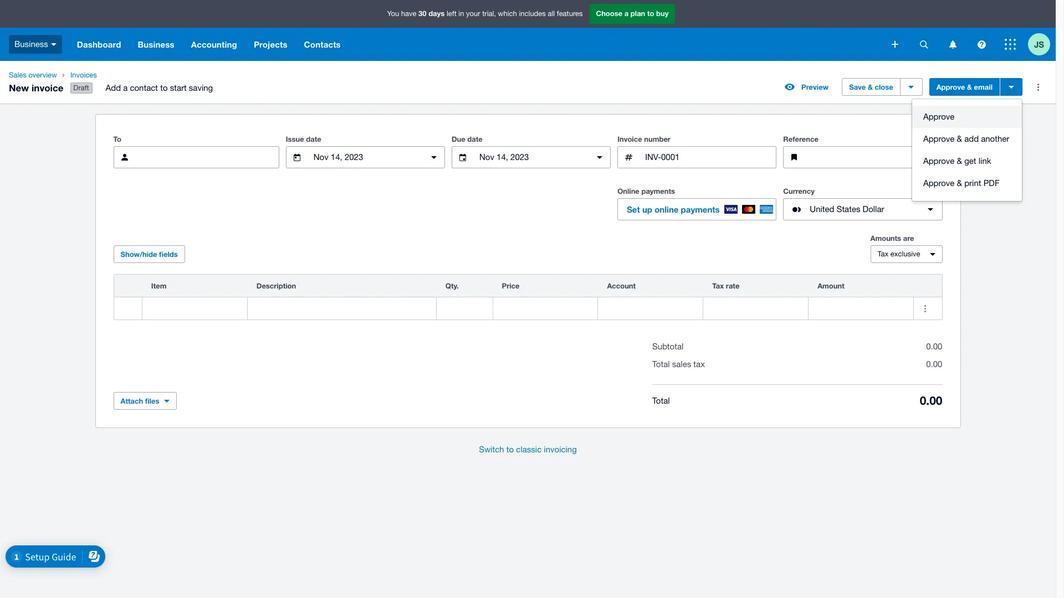 Task type: vqa. For each thing, say whether or not it's contained in the screenshot.
expenses
no



Task type: locate. For each thing, give the bounding box(es) containing it.
invoice
[[617, 135, 642, 144]]

qty.
[[445, 282, 459, 290]]

2 horizontal spatial to
[[647, 9, 654, 18]]

0 horizontal spatial svg image
[[892, 41, 898, 48]]

banner containing js
[[0, 0, 1056, 61]]

a left plan
[[624, 9, 629, 18]]

& left 'print' on the right top
[[957, 179, 962, 188]]

& right the save
[[868, 83, 873, 92]]

business button
[[0, 28, 69, 61]]

fields
[[159, 250, 178, 259]]

& inside save & close button
[[868, 83, 873, 92]]

to for contact
[[160, 83, 168, 93]]

1 horizontal spatial tax
[[878, 250, 888, 258]]

0 horizontal spatial date
[[306, 135, 321, 144]]

approve inside approve & email button
[[936, 83, 965, 92]]

svg image up the approve & email
[[949, 40, 956, 48]]

1 horizontal spatial a
[[624, 9, 629, 18]]

tax inside popup button
[[878, 250, 888, 258]]

invoices
[[70, 71, 97, 79]]

Due date text field
[[478, 147, 584, 168]]

reference
[[783, 135, 818, 144]]

subtotal
[[652, 342, 683, 351]]

approve inside approve button
[[923, 112, 955, 121]]

Quantity field
[[437, 298, 492, 319]]

you
[[387, 10, 399, 18]]

to right switch
[[506, 445, 514, 454]]

set up online payments
[[627, 205, 720, 215]]

0 vertical spatial a
[[624, 9, 629, 18]]

business inside business dropdown button
[[138, 39, 174, 49]]

1 total from the top
[[652, 360, 670, 369]]

2 horizontal spatial svg image
[[1005, 39, 1016, 50]]

exclusive
[[890, 250, 920, 258]]

banner
[[0, 0, 1056, 61]]

approve for approve & print pdf
[[923, 179, 955, 188]]

approve inside approve & add another button
[[923, 134, 955, 144]]

& inside approve & print pdf button
[[957, 179, 962, 188]]

a right the add
[[123, 83, 128, 93]]

& inside approve & get link button
[[957, 156, 962, 166]]

1 vertical spatial total
[[652, 396, 670, 405]]

show/hide fields
[[121, 250, 178, 259]]

states
[[837, 205, 860, 214]]

amounts are
[[870, 234, 914, 243]]

date for due date
[[467, 135, 483, 144]]

classic
[[516, 445, 542, 454]]

approve down approve & get link
[[923, 179, 955, 188]]

1 vertical spatial tax
[[712, 282, 724, 290]]

0 vertical spatial to
[[647, 9, 654, 18]]

& left email
[[967, 83, 972, 92]]

total down total sales tax
[[652, 396, 670, 405]]

1 date from the left
[[306, 135, 321, 144]]

are
[[903, 234, 914, 243]]

contact
[[130, 83, 158, 93]]

2 total from the top
[[652, 396, 670, 405]]

& for close
[[868, 83, 873, 92]]

date right issue
[[306, 135, 321, 144]]

dollar
[[863, 205, 884, 214]]

issue date
[[286, 135, 321, 144]]

business inside business popup button
[[14, 39, 48, 49]]

business
[[14, 39, 48, 49], [138, 39, 174, 49]]

& for email
[[967, 83, 972, 92]]

online payments
[[617, 187, 675, 196]]

approve left get
[[923, 156, 955, 166]]

up
[[642, 205, 652, 215]]

plan
[[631, 9, 645, 18]]

more line item options element
[[914, 275, 942, 297]]

invoice number element
[[617, 146, 777, 169]]

0 horizontal spatial a
[[123, 83, 128, 93]]

approve up approve & add another
[[923, 112, 955, 121]]

js
[[1034, 39, 1044, 49]]

0 vertical spatial tax
[[878, 250, 888, 258]]

list box
[[912, 99, 1022, 201]]

0 horizontal spatial business
[[14, 39, 48, 49]]

approve
[[936, 83, 965, 92], [923, 112, 955, 121], [923, 134, 955, 144], [923, 156, 955, 166], [923, 179, 955, 188]]

save & close button
[[842, 78, 900, 96]]

1 vertical spatial 0.00
[[926, 360, 942, 369]]

payments inside popup button
[[681, 205, 720, 215]]

trial,
[[482, 10, 496, 18]]

1 horizontal spatial business
[[138, 39, 174, 49]]

approve for approve & get link
[[923, 156, 955, 166]]

a for plan
[[624, 9, 629, 18]]

0 horizontal spatial svg image
[[51, 43, 56, 46]]

2 vertical spatial to
[[506, 445, 514, 454]]

tax inside invoice line item list element
[[712, 282, 724, 290]]

approve inside approve & print pdf button
[[923, 179, 955, 188]]

approve for approve
[[923, 112, 955, 121]]

description
[[256, 282, 296, 290]]

approve left email
[[936, 83, 965, 92]]

0 horizontal spatial tax
[[712, 282, 724, 290]]

svg image
[[1005, 39, 1016, 50], [949, 40, 956, 48], [892, 41, 898, 48]]

1 horizontal spatial svg image
[[920, 40, 928, 48]]

& for add
[[957, 134, 962, 144]]

1 vertical spatial a
[[123, 83, 128, 93]]

email
[[974, 83, 993, 92]]

0 horizontal spatial to
[[160, 83, 168, 93]]

number
[[644, 135, 671, 144]]

save & close
[[849, 83, 893, 92]]

rate
[[726, 282, 740, 290]]

tax left rate
[[712, 282, 724, 290]]

1 horizontal spatial date
[[467, 135, 483, 144]]

0 vertical spatial payments
[[641, 187, 675, 196]]

& left get
[[957, 156, 962, 166]]

0.00 for subtotal
[[926, 342, 942, 351]]

business up sales overview
[[14, 39, 48, 49]]

Issue date text field
[[312, 147, 418, 168]]

1 vertical spatial to
[[160, 83, 168, 93]]

0 vertical spatial total
[[652, 360, 670, 369]]

attach files
[[121, 397, 159, 406]]

more line item options image
[[914, 298, 936, 320]]

1 horizontal spatial payments
[[681, 205, 720, 215]]

preview button
[[778, 78, 835, 96]]

price
[[502, 282, 520, 290]]

business up invoices link
[[138, 39, 174, 49]]

files
[[145, 397, 159, 406]]

switch to classic invoicing button
[[470, 439, 586, 461]]

& inside approve & email button
[[967, 83, 972, 92]]

date right due
[[467, 135, 483, 144]]

0 vertical spatial 0.00
[[926, 342, 942, 351]]

to left start
[[160, 83, 168, 93]]

invoice line item list element
[[113, 274, 942, 320]]

projects button
[[245, 28, 296, 61]]

new invoice
[[9, 82, 63, 93]]

svg image left js
[[1005, 39, 1016, 50]]

1 horizontal spatial to
[[506, 445, 514, 454]]

tax down amounts
[[878, 250, 888, 258]]

dashboard
[[77, 39, 121, 49]]

approve & email
[[936, 83, 993, 92]]

& inside approve & add another button
[[957, 134, 962, 144]]

approve & print pdf button
[[912, 172, 1022, 195]]

item
[[151, 282, 167, 290]]

total down subtotal
[[652, 360, 670, 369]]

& for get
[[957, 156, 962, 166]]

add a contact to start saving
[[106, 83, 213, 93]]

approve inside approve & get link button
[[923, 156, 955, 166]]

svg image inside business popup button
[[51, 43, 56, 46]]

Inventory item text field
[[142, 298, 247, 319]]

approve & get link button
[[912, 150, 1022, 172]]

group
[[912, 99, 1022, 201]]

to left buy
[[647, 9, 654, 18]]

payments right online
[[681, 205, 720, 215]]

navigation
[[69, 28, 884, 61]]

close
[[875, 83, 893, 92]]

2 date from the left
[[467, 135, 483, 144]]

2 vertical spatial 0.00
[[920, 394, 942, 408]]

Price field
[[493, 298, 598, 319]]

days
[[428, 9, 445, 18]]

have
[[401, 10, 416, 18]]

total
[[652, 360, 670, 369], [652, 396, 670, 405]]

a
[[624, 9, 629, 18], [123, 83, 128, 93]]

0.00
[[926, 342, 942, 351], [926, 360, 942, 369], [920, 394, 942, 408]]

1 vertical spatial payments
[[681, 205, 720, 215]]

accounting
[[191, 39, 237, 49]]

payments up online
[[641, 187, 675, 196]]

tax
[[693, 360, 705, 369]]

united
[[810, 205, 834, 214]]

approve up approve & get link
[[923, 134, 955, 144]]

svg image up close
[[892, 41, 898, 48]]

None field
[[142, 298, 247, 320]]

show/hide fields button
[[113, 246, 185, 263]]

set
[[627, 205, 640, 215]]

draft
[[73, 84, 89, 92]]

svg image
[[920, 40, 928, 48], [977, 40, 986, 48], [51, 43, 56, 46]]

sales
[[9, 71, 26, 79]]

& left add
[[957, 134, 962, 144]]

approve & print pdf
[[923, 179, 999, 188]]

sales
[[672, 360, 691, 369]]

more invoice options image
[[1027, 76, 1049, 98]]

group containing approve
[[912, 99, 1022, 201]]

buy
[[656, 9, 669, 18]]

0 horizontal spatial payments
[[641, 187, 675, 196]]

list box containing approve
[[912, 99, 1022, 201]]



Task type: describe. For each thing, give the bounding box(es) containing it.
add
[[964, 134, 979, 144]]

tax for tax exclusive
[[878, 250, 888, 258]]

To text field
[[140, 147, 279, 168]]

30
[[418, 9, 426, 18]]

link
[[979, 156, 991, 166]]

Invoice number text field
[[644, 147, 776, 168]]

invoices link
[[66, 70, 222, 81]]

amount
[[818, 282, 844, 290]]

more date options image
[[423, 146, 445, 169]]

tax rate
[[712, 282, 740, 290]]

currency
[[783, 187, 815, 196]]

to for plan
[[647, 9, 654, 18]]

includes
[[519, 10, 546, 18]]

saving
[[189, 83, 213, 93]]

tax exclusive
[[878, 250, 920, 258]]

print
[[964, 179, 981, 188]]

contacts button
[[296, 28, 349, 61]]

features
[[557, 10, 583, 18]]

left
[[447, 10, 457, 18]]

0.00 for total sales tax
[[926, 360, 942, 369]]

contact element
[[113, 146, 279, 169]]

overview
[[28, 71, 57, 79]]

preview
[[801, 83, 829, 92]]

in
[[458, 10, 464, 18]]

1 horizontal spatial svg image
[[949, 40, 956, 48]]

sales overview
[[9, 71, 57, 79]]

you have 30 days left in your trial, which includes all features
[[387, 9, 583, 18]]

approve button
[[912, 106, 1022, 128]]

tax for tax rate
[[712, 282, 724, 290]]

new
[[9, 82, 29, 93]]

approve for approve & email
[[936, 83, 965, 92]]

to inside switch to classic invoicing button
[[506, 445, 514, 454]]

attach
[[121, 397, 143, 406]]

choose
[[596, 9, 622, 18]]

united states dollar button
[[783, 198, 942, 221]]

sales overview link
[[4, 70, 61, 81]]

Amount field
[[809, 298, 913, 319]]

attach files button
[[113, 392, 177, 410]]

approve & add another
[[923, 134, 1009, 144]]

invoice number
[[617, 135, 671, 144]]

total for total
[[652, 396, 670, 405]]

online
[[617, 187, 639, 196]]

navigation containing dashboard
[[69, 28, 884, 61]]

Reference text field
[[810, 147, 942, 168]]

Description text field
[[248, 298, 436, 319]]

total sales tax
[[652, 360, 705, 369]]

add
[[106, 83, 121, 93]]

another
[[981, 134, 1009, 144]]

approve & add another button
[[912, 128, 1022, 150]]

js button
[[1028, 28, 1056, 61]]

due
[[452, 135, 465, 144]]

start
[[170, 83, 187, 93]]

approve for approve & add another
[[923, 134, 955, 144]]

invoice
[[32, 82, 63, 93]]

save
[[849, 83, 866, 92]]

pdf
[[983, 179, 999, 188]]

business button
[[129, 28, 183, 61]]

show/hide
[[121, 250, 157, 259]]

amounts
[[870, 234, 901, 243]]

your
[[466, 10, 480, 18]]

date for issue date
[[306, 135, 321, 144]]

dashboard link
[[69, 28, 129, 61]]

switch to classic invoicing
[[479, 445, 577, 454]]

2 horizontal spatial svg image
[[977, 40, 986, 48]]

account
[[607, 282, 636, 290]]

tax exclusive button
[[870, 246, 942, 263]]

approve & get link
[[923, 156, 991, 166]]

a for contact
[[123, 83, 128, 93]]

to
[[113, 135, 121, 144]]

choose a plan to buy
[[596, 9, 669, 18]]

all
[[548, 10, 555, 18]]

get
[[964, 156, 976, 166]]

issue
[[286, 135, 304, 144]]

online
[[655, 205, 679, 215]]

switch
[[479, 445, 504, 454]]

total for total sales tax
[[652, 360, 670, 369]]

projects
[[254, 39, 287, 49]]

& for print
[[957, 179, 962, 188]]

more date options image
[[589, 146, 611, 169]]

invoicing
[[544, 445, 577, 454]]

which
[[498, 10, 517, 18]]

due date
[[452, 135, 483, 144]]

united states dollar
[[810, 205, 884, 214]]

approve & email button
[[929, 78, 1000, 96]]

set up online payments button
[[617, 198, 777, 221]]

accounting button
[[183, 28, 245, 61]]



